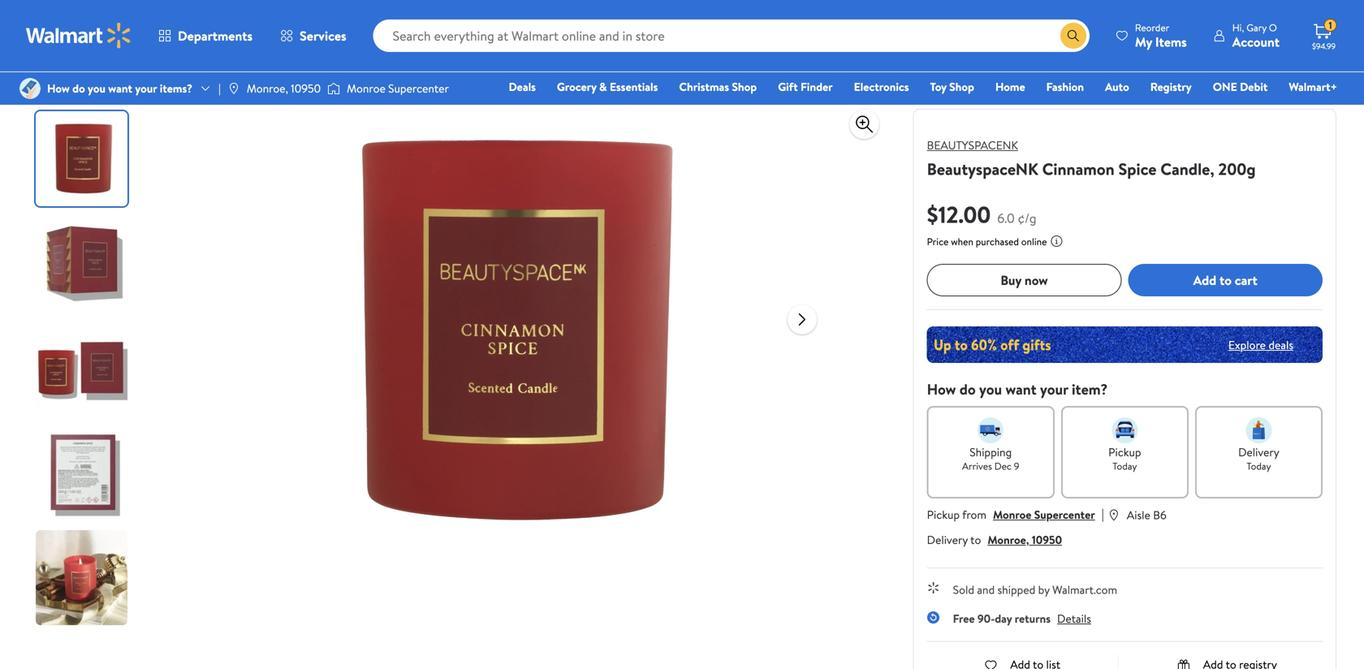 Task type: vqa. For each thing, say whether or not it's contained in the screenshot.
the left |
yes



Task type: describe. For each thing, give the bounding box(es) containing it.
1 vertical spatial |
[[1102, 505, 1105, 523]]

price
[[927, 235, 949, 249]]

b6
[[1154, 507, 1167, 523]]

intent image for pickup image
[[1112, 418, 1138, 444]]

gift finder link
[[771, 78, 840, 95]]

services button
[[267, 16, 360, 55]]

1
[[1329, 18, 1333, 32]]

gift
[[778, 79, 798, 95]]

delivery today
[[1239, 444, 1280, 473]]

beautyspacenk cinnamon spice candle, 200g - image 4 of 5 image
[[36, 426, 131, 521]]

departments
[[178, 27, 253, 45]]

online
[[1022, 235, 1047, 249]]

shop for toy shop
[[950, 79, 975, 95]]

buy now
[[1001, 271, 1048, 289]]

fashion
[[1047, 79, 1084, 95]]

reorder my items
[[1135, 21, 1187, 51]]

when
[[951, 235, 974, 249]]

beautyspacenk cinnamon spice candle, 200g - image 3 of 5 image
[[36, 321, 131, 416]]

you for how do you want your item?
[[980, 379, 1002, 400]]

pickup for pickup from monroe supercenter |
[[927, 507, 960, 523]]

you for how do you want your items?
[[88, 80, 106, 96]]

explore
[[1229, 337, 1266, 353]]

your for items?
[[135, 80, 157, 96]]

monroe, 10950 button
[[988, 532, 1063, 548]]

aisle b6
[[1127, 507, 1167, 523]]

in 50+ people's carts
[[927, 78, 1030, 94]]

monroe inside the pickup from monroe supercenter |
[[993, 507, 1032, 523]]

shipping arrives dec 9
[[963, 444, 1020, 473]]

auto link
[[1098, 78, 1137, 95]]

to for add
[[1220, 271, 1232, 289]]

0 vertical spatial |
[[219, 80, 221, 96]]

free 90-day returns details
[[953, 611, 1092, 627]]

add
[[1194, 271, 1217, 289]]

my
[[1135, 33, 1153, 51]]

¢/g
[[1018, 209, 1037, 227]]

add to cart button
[[1129, 264, 1323, 296]]

candle,
[[1161, 158, 1215, 180]]

beautyspacenk
[[927, 158, 1039, 180]]

monroe supercenter
[[347, 80, 449, 96]]

0 horizontal spatial monroe
[[347, 80, 386, 96]]

want for item?
[[1006, 379, 1037, 400]]

toy
[[930, 79, 947, 95]]

today for delivery
[[1247, 459, 1272, 473]]

hi, gary o account
[[1233, 21, 1280, 51]]

delivery for today
[[1239, 444, 1280, 460]]

shop for christmas shop
[[732, 79, 757, 95]]

delivery to monroe, 10950
[[927, 532, 1063, 548]]

beautyspacenk cinnamon spice candle, 200g - image 1 of 5 image
[[36, 111, 131, 206]]

reorder
[[1135, 21, 1170, 35]]

next media item image
[[793, 310, 812, 329]]

explore deals
[[1229, 337, 1294, 353]]

0 vertical spatial supercenter
[[388, 80, 449, 96]]

now
[[1025, 271, 1048, 289]]

services
[[300, 27, 347, 45]]

details
[[1058, 611, 1092, 627]]

gary
[[1247, 21, 1267, 35]]

hi,
[[1233, 21, 1245, 35]]

carts
[[1006, 78, 1030, 94]]

purchased
[[976, 235, 1019, 249]]

search icon image
[[1067, 29, 1080, 42]]

finder
[[801, 79, 833, 95]]

toy shop link
[[923, 78, 982, 95]]

one
[[1213, 79, 1238, 95]]

electronics link
[[847, 78, 917, 95]]

one debit
[[1213, 79, 1268, 95]]

buy
[[1001, 271, 1022, 289]]

registry
[[1151, 79, 1192, 95]]

&
[[600, 79, 607, 95]]

christmas
[[679, 79, 730, 95]]

up to sixty percent off deals. shop now. image
[[927, 327, 1323, 363]]

grocery & essentials link
[[550, 78, 666, 95]]

beautyspacenk cinnamon spice candle, 200g - image 2 of 5 image
[[36, 216, 131, 311]]

 image for how do you want your items?
[[19, 78, 41, 99]]

50+
[[940, 78, 960, 94]]

intent image for shipping image
[[978, 418, 1004, 444]]

by
[[1039, 582, 1050, 598]]

account
[[1233, 33, 1280, 51]]

deals link
[[502, 78, 543, 95]]

people's
[[962, 78, 1003, 94]]

today for pickup
[[1113, 459, 1138, 473]]

how for how do you want your item?
[[927, 379, 956, 400]]

debit
[[1240, 79, 1268, 95]]

beautyspacenk link
[[927, 137, 1019, 153]]

ad disclaimer and feedback image
[[1324, 20, 1337, 33]]

beautyspacenk
[[927, 137, 1019, 153]]



Task type: locate. For each thing, give the bounding box(es) containing it.
spice
[[1119, 158, 1157, 180]]

monroe, down services dropdown button
[[247, 80, 288, 96]]

how for how do you want your items?
[[47, 80, 70, 96]]

one debit link
[[1206, 78, 1276, 95]]

shop
[[732, 79, 757, 95], [950, 79, 975, 95]]

pickup
[[1109, 444, 1142, 460], [927, 507, 960, 523]]

from
[[963, 507, 987, 523]]

walmart.com
[[1053, 582, 1118, 598]]

shipping
[[970, 444, 1012, 460]]

1 vertical spatial monroe
[[993, 507, 1032, 523]]

delivery for to
[[927, 532, 968, 548]]

beautyspacenk cinnamon spice candle, 200g image
[[255, 71, 775, 591]]

registry link
[[1143, 78, 1200, 95]]

do down walmart image
[[72, 80, 85, 96]]

today down intent image for pickup
[[1113, 459, 1138, 473]]

1 vertical spatial your
[[1041, 379, 1069, 400]]

| right items?
[[219, 80, 221, 96]]

6.0
[[998, 209, 1015, 227]]

today down intent image for delivery
[[1247, 459, 1272, 473]]

today inside delivery today
[[1247, 459, 1272, 473]]

items
[[1156, 33, 1187, 51]]

you down walmart image
[[88, 80, 106, 96]]

 image for monroe supercenter
[[327, 80, 340, 97]]

sold and shipped by walmart.com
[[953, 582, 1118, 598]]

how
[[47, 80, 70, 96], [927, 379, 956, 400]]

walmart image
[[26, 23, 132, 49]]

1 horizontal spatial pickup
[[1109, 444, 1142, 460]]

do for how do you want your items?
[[72, 80, 85, 96]]

monroe
[[347, 80, 386, 96], [993, 507, 1032, 523]]

1 horizontal spatial |
[[1102, 505, 1105, 523]]

delivery
[[1239, 444, 1280, 460], [927, 532, 968, 548]]

sold
[[953, 582, 975, 598]]

today inside pickup today
[[1113, 459, 1138, 473]]

how do you want your items?
[[47, 80, 193, 96]]

aisle
[[1127, 507, 1151, 523]]

1 horizontal spatial 10950
[[1032, 532, 1063, 548]]

items?
[[160, 80, 193, 96]]

home
[[996, 79, 1026, 95]]

$12.00
[[927, 199, 991, 230]]

deals
[[1269, 337, 1294, 353]]

1 vertical spatial 10950
[[1032, 532, 1063, 548]]

toy shop
[[930, 79, 975, 95]]

2 today from the left
[[1247, 459, 1272, 473]]

your left items?
[[135, 80, 157, 96]]

2 horizontal spatial  image
[[327, 80, 340, 97]]

christmas shop link
[[672, 78, 765, 95]]

1 horizontal spatial to
[[1220, 271, 1232, 289]]

1 vertical spatial do
[[960, 379, 976, 400]]

item?
[[1072, 379, 1108, 400]]

0 vertical spatial do
[[72, 80, 85, 96]]

your for item?
[[1041, 379, 1069, 400]]

delivery down from
[[927, 532, 968, 548]]

walmart+
[[1289, 79, 1338, 95]]

90-
[[978, 611, 995, 627]]

o
[[1270, 21, 1278, 35]]

departments button
[[145, 16, 267, 55]]

grocery & essentials
[[557, 79, 658, 95]]

monroe down services dropdown button
[[347, 80, 386, 96]]

pickup from monroe supercenter |
[[927, 505, 1105, 523]]

1 horizontal spatial today
[[1247, 459, 1272, 473]]

0 vertical spatial pickup
[[1109, 444, 1142, 460]]

9
[[1014, 459, 1020, 473]]

Walmart Site-Wide search field
[[373, 19, 1090, 52]]

beautyspacenk cinnamon spice candle, 200g - image 5 of 5 image
[[36, 530, 131, 625]]

free
[[953, 611, 975, 627]]

monroe up monroe, 10950 button on the bottom of page
[[993, 507, 1032, 523]]

1 shop from the left
[[732, 79, 757, 95]]

0 horizontal spatial your
[[135, 80, 157, 96]]

today
[[1113, 459, 1138, 473], [1247, 459, 1272, 473]]

want
[[108, 80, 132, 96], [1006, 379, 1037, 400]]

0 horizontal spatial to
[[971, 532, 982, 548]]

pickup left from
[[927, 507, 960, 523]]

1 horizontal spatial your
[[1041, 379, 1069, 400]]

1 vertical spatial pickup
[[927, 507, 960, 523]]

1 horizontal spatial do
[[960, 379, 976, 400]]

0 horizontal spatial supercenter
[[388, 80, 449, 96]]

legal information image
[[1051, 235, 1064, 248]]

1 horizontal spatial  image
[[227, 82, 240, 95]]

 image right monroe, 10950
[[327, 80, 340, 97]]

0 vertical spatial your
[[135, 80, 157, 96]]

1 horizontal spatial delivery
[[1239, 444, 1280, 460]]

price when purchased online
[[927, 235, 1047, 249]]

your left item?
[[1041, 379, 1069, 400]]

zoom image modal image
[[855, 115, 875, 134]]

pickup down intent image for pickup
[[1109, 444, 1142, 460]]

arrives
[[963, 459, 993, 473]]

1 horizontal spatial how
[[927, 379, 956, 400]]

christmas shop
[[679, 79, 757, 95]]

your
[[135, 80, 157, 96], [1041, 379, 1069, 400]]

0 vertical spatial monroe
[[347, 80, 386, 96]]

to for delivery
[[971, 532, 982, 548]]

0 vertical spatial delivery
[[1239, 444, 1280, 460]]

0 vertical spatial to
[[1220, 271, 1232, 289]]

monroe,
[[247, 80, 288, 96], [988, 532, 1030, 548]]

2 shop from the left
[[950, 79, 975, 95]]

10950 down monroe supercenter button
[[1032, 532, 1063, 548]]

 image
[[19, 78, 41, 99], [327, 80, 340, 97], [227, 82, 240, 95]]

1 vertical spatial monroe,
[[988, 532, 1030, 548]]

1 vertical spatial you
[[980, 379, 1002, 400]]

do up shipping
[[960, 379, 976, 400]]

10950
[[291, 80, 321, 96], [1032, 532, 1063, 548]]

0 horizontal spatial monroe,
[[247, 80, 288, 96]]

0 horizontal spatial do
[[72, 80, 85, 96]]

to down from
[[971, 532, 982, 548]]

1 vertical spatial how
[[927, 379, 956, 400]]

want for items?
[[108, 80, 132, 96]]

0 horizontal spatial you
[[88, 80, 106, 96]]

do for how do you want your item?
[[960, 379, 976, 400]]

buy now button
[[927, 264, 1122, 296]]

gift finder
[[778, 79, 833, 95]]

to left the cart
[[1220, 271, 1232, 289]]

you up intent image for shipping on the bottom
[[980, 379, 1002, 400]]

how do you want your item?
[[927, 379, 1108, 400]]

 image down walmart image
[[19, 78, 41, 99]]

200g
[[1219, 158, 1256, 180]]

0 horizontal spatial shop
[[732, 79, 757, 95]]

0 horizontal spatial 10950
[[291, 80, 321, 96]]

fashion link
[[1039, 78, 1092, 95]]

Search search field
[[373, 19, 1090, 52]]

pickup inside the pickup from monroe supercenter |
[[927, 507, 960, 523]]

dec
[[995, 459, 1012, 473]]

10950 down services dropdown button
[[291, 80, 321, 96]]

1 vertical spatial delivery
[[927, 532, 968, 548]]

1 horizontal spatial want
[[1006, 379, 1037, 400]]

0 horizontal spatial delivery
[[927, 532, 968, 548]]

want left items?
[[108, 80, 132, 96]]

1 horizontal spatial you
[[980, 379, 1002, 400]]

shipped
[[998, 582, 1036, 598]]

add to favorites list, beautyspacenk cinnamon spice candle, 200g image
[[855, 78, 875, 99]]

pickup for pickup today
[[1109, 444, 1142, 460]]

to inside button
[[1220, 271, 1232, 289]]

1 horizontal spatial supercenter
[[1035, 507, 1096, 523]]

monroe supercenter button
[[993, 507, 1096, 523]]

you
[[88, 80, 106, 96], [980, 379, 1002, 400]]

explore deals link
[[1222, 330, 1300, 359]]

1 horizontal spatial shop
[[950, 79, 975, 95]]

delivery down intent image for delivery
[[1239, 444, 1280, 460]]

| left aisle
[[1102, 505, 1105, 523]]

monroe, 10950
[[247, 80, 321, 96]]

1 vertical spatial supercenter
[[1035, 507, 1096, 523]]

1 vertical spatial to
[[971, 532, 982, 548]]

0 vertical spatial you
[[88, 80, 106, 96]]

0 vertical spatial want
[[108, 80, 132, 96]]

and
[[977, 582, 995, 598]]

0 vertical spatial 10950
[[291, 80, 321, 96]]

supercenter inside the pickup from monroe supercenter |
[[1035, 507, 1096, 523]]

0 vertical spatial how
[[47, 80, 70, 96]]

details button
[[1058, 611, 1092, 627]]

electronics
[[854, 79, 909, 95]]

0 horizontal spatial  image
[[19, 78, 41, 99]]

returns
[[1015, 611, 1051, 627]]

0 horizontal spatial today
[[1113, 459, 1138, 473]]

want left item?
[[1006, 379, 1037, 400]]

cart
[[1235, 271, 1258, 289]]

1 horizontal spatial monroe,
[[988, 532, 1030, 548]]

0 horizontal spatial how
[[47, 80, 70, 96]]

1 vertical spatial want
[[1006, 379, 1037, 400]]

essentials
[[610, 79, 658, 95]]

0 horizontal spatial pickup
[[927, 507, 960, 523]]

 image for monroe, 10950
[[227, 82, 240, 95]]

1 today from the left
[[1113, 459, 1138, 473]]

1 horizontal spatial monroe
[[993, 507, 1032, 523]]

pickup today
[[1109, 444, 1142, 473]]

in
[[927, 78, 937, 94]]

0 horizontal spatial want
[[108, 80, 132, 96]]

$94.99
[[1313, 41, 1336, 52]]

home link
[[989, 78, 1033, 95]]

 image left monroe, 10950
[[227, 82, 240, 95]]

add to cart
[[1194, 271, 1258, 289]]

grocery
[[557, 79, 597, 95]]

0 horizontal spatial |
[[219, 80, 221, 96]]

beautyspacenk beautyspacenk cinnamon spice candle, 200g
[[927, 137, 1256, 180]]

walmart+ link
[[1282, 78, 1345, 95]]

intent image for delivery image
[[1246, 418, 1272, 444]]

monroe, down the pickup from monroe supercenter |
[[988, 532, 1030, 548]]

0 vertical spatial monroe,
[[247, 80, 288, 96]]

shop inside 'link'
[[950, 79, 975, 95]]



